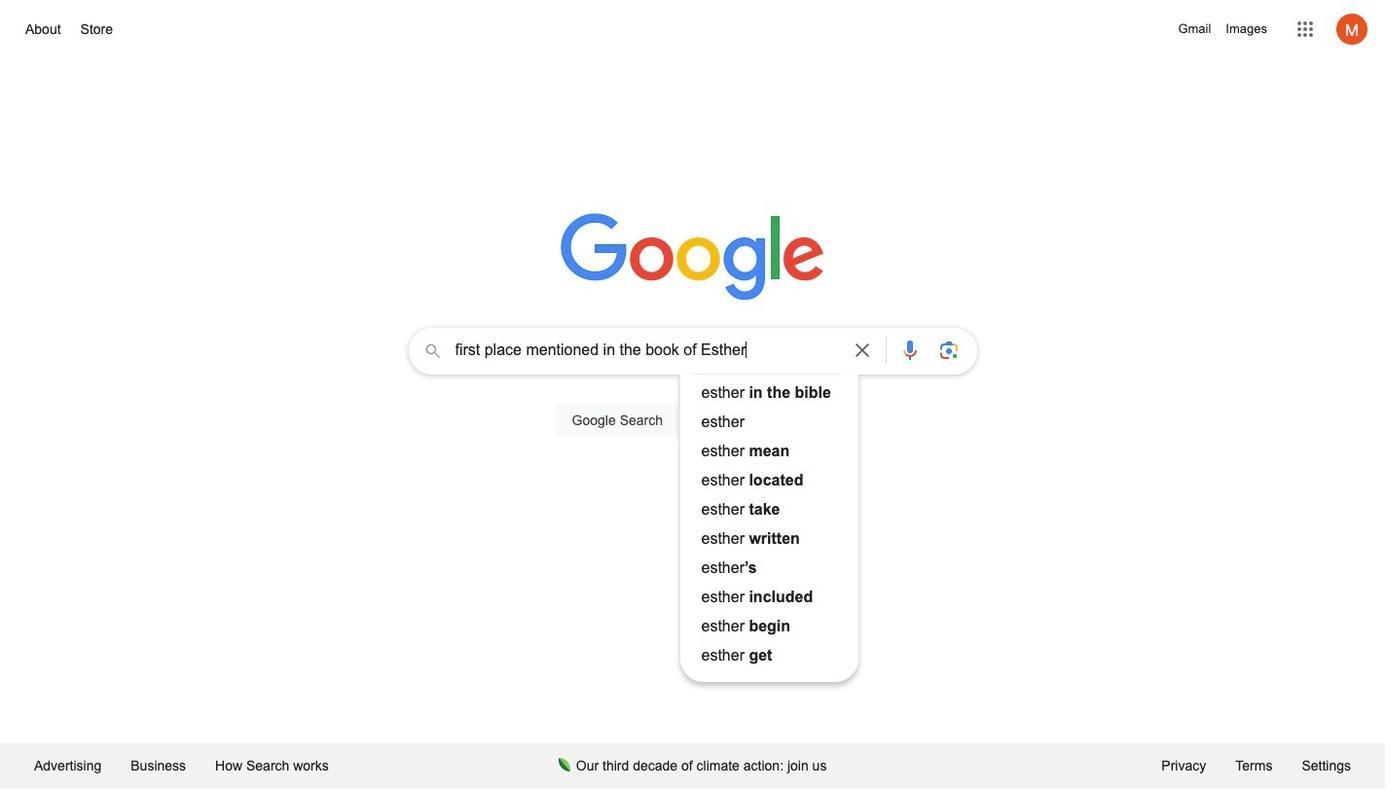 Task type: locate. For each thing, give the bounding box(es) containing it.
list box
[[680, 379, 859, 671]]

google image
[[560, 213, 825, 303]]

None search field
[[19, 322, 1366, 683]]

search by image image
[[937, 339, 961, 362]]



Task type: vqa. For each thing, say whether or not it's contained in the screenshot.
search field
yes



Task type: describe. For each thing, give the bounding box(es) containing it.
Search text field
[[455, 340, 839, 366]]

search by voice image
[[898, 339, 922, 362]]



